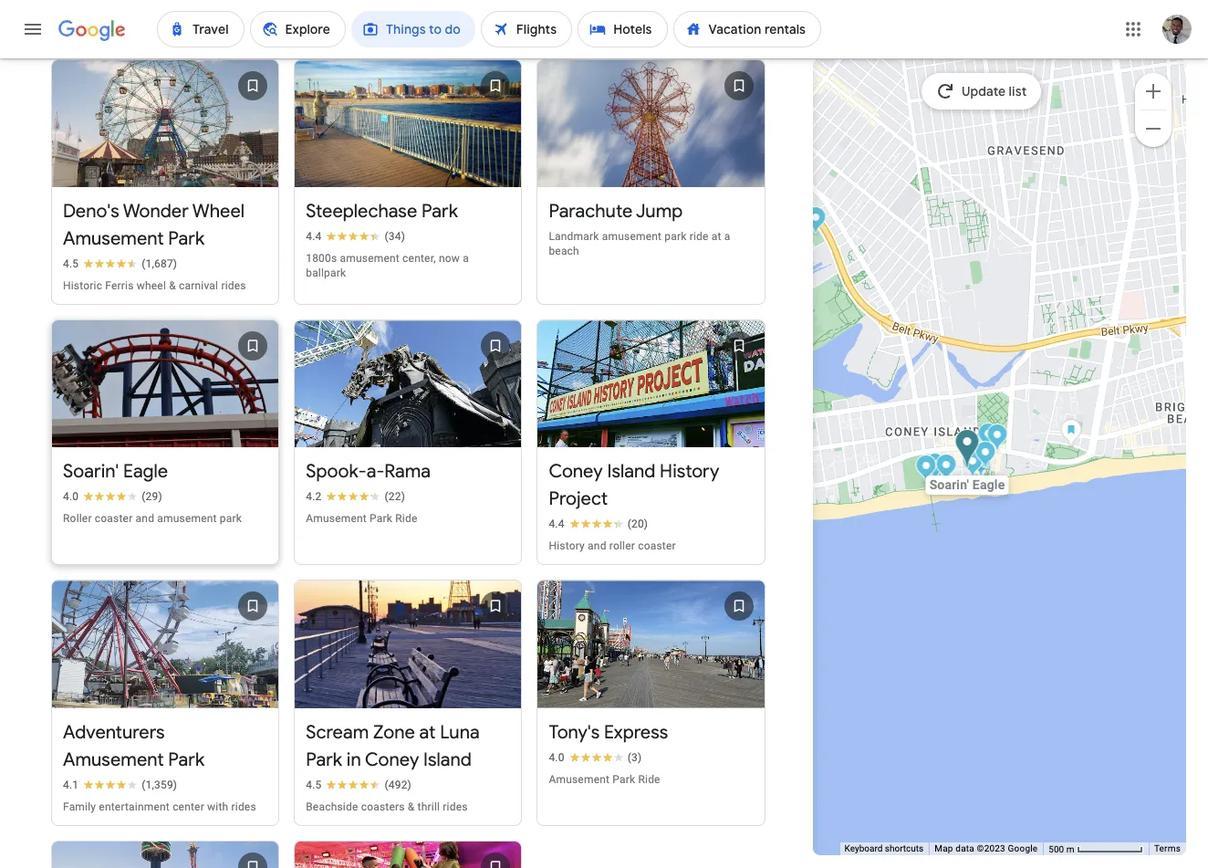 Task type: locate. For each thing, give the bounding box(es) containing it.
1 horizontal spatial coney
[[549, 461, 603, 483]]

at right ride
[[712, 230, 722, 243]]

1 vertical spatial park
[[220, 513, 242, 525]]

1 horizontal spatial 4.0
[[549, 751, 565, 764]]

1 horizontal spatial and
[[588, 540, 607, 553]]

1 vertical spatial coney
[[365, 748, 419, 771]]

500 m button
[[1044, 843, 1149, 856]]

coney inside coney island history project
[[549, 461, 603, 483]]

coaster down 4 out of 5 stars from 29 reviews image
[[95, 513, 133, 525]]

park inside scream zone at luna park in coney island
[[306, 748, 342, 771]]

1 horizontal spatial 4.4
[[549, 518, 565, 531]]

1 vertical spatial island
[[424, 748, 472, 771]]

4.5 for deno's wonder wheel amusement park
[[63, 258, 79, 271]]

0 vertical spatial history
[[660, 461, 720, 483]]

1 vertical spatial ride
[[639, 773, 661, 786]]

wheel
[[137, 280, 166, 293]]

4.2
[[306, 491, 322, 503]]

park
[[422, 200, 458, 223], [168, 228, 205, 251], [370, 513, 393, 525], [168, 748, 205, 771], [306, 748, 342, 771], [613, 773, 636, 786]]

ride for express
[[639, 773, 661, 786]]

amusement down 4.2 out of 5 stars from 22 reviews image
[[306, 513, 367, 525]]

park
[[665, 230, 687, 243], [220, 513, 242, 525]]

coaster
[[95, 513, 133, 525], [638, 540, 676, 553]]

1 horizontal spatial at
[[712, 230, 722, 243]]

0 horizontal spatial amusement
[[157, 513, 217, 525]]

amusement park ride down 4.2 out of 5 stars from 22 reviews image
[[306, 513, 418, 525]]

&
[[169, 280, 176, 293], [408, 800, 415, 813]]

park for coaster
[[220, 513, 242, 525]]

at left 'luna'
[[420, 721, 436, 744]]

history and roller coaster
[[549, 540, 676, 553]]

0 vertical spatial park
[[665, 230, 687, 243]]

4.5 up historic
[[63, 258, 79, 271]]

1 horizontal spatial amusement
[[340, 252, 400, 265]]

coney up (492)
[[365, 748, 419, 771]]

1800s amusement center, now a ballpark
[[306, 252, 469, 280]]

amusement down 4.4 out of 5 stars from 34 reviews image
[[340, 252, 400, 265]]

4.4 inside image
[[306, 230, 322, 243]]

parachute
[[549, 200, 633, 223]]

and
[[136, 513, 154, 525], [588, 540, 607, 553]]

keyboard shortcuts button
[[845, 843, 924, 855]]

park inside the parachute jump landmark amusement park ride at a beach
[[665, 230, 687, 243]]

2 vertical spatial amusement
[[157, 513, 217, 525]]

coney
[[549, 461, 603, 483], [365, 748, 419, 771]]

1 horizontal spatial island
[[607, 461, 656, 483]]

amusement inside 1800s amusement center, now a ballpark
[[340, 252, 400, 265]]

coaster down (20)
[[638, 540, 676, 553]]

coney island image
[[1062, 419, 1083, 448]]

0 vertical spatial amusement
[[602, 230, 662, 243]]

4.4
[[306, 230, 322, 243], [549, 518, 565, 531]]

4.4 up 1800s
[[306, 230, 322, 243]]

& left the thrill
[[408, 800, 415, 813]]

this
[[437, 7, 459, 23]]

4.1
[[63, 778, 79, 791]]

4.4 out of 5 stars from 20 reviews image
[[549, 517, 648, 532]]

save adventurers amusement park to collection image
[[231, 585, 275, 629]]

a inside 1800s amusement center, now a ballpark
[[463, 252, 469, 265]]

rides for adventurers amusement park
[[231, 800, 256, 813]]

0 horizontal spatial 4.4
[[306, 230, 322, 243]]

0 vertical spatial 4.4
[[306, 230, 322, 243]]

rides right with
[[231, 800, 256, 813]]

roller coaster and amusement park
[[63, 513, 242, 525]]

save steeplechase park to collection image
[[474, 64, 518, 108]]

2 horizontal spatial amusement
[[602, 230, 662, 243]]

4.0 for soarin' eagle
[[63, 491, 79, 503]]

0 horizontal spatial and
[[136, 513, 154, 525]]

rides right carnival on the top left of the page
[[221, 280, 246, 293]]

and down (29) at the bottom of page
[[136, 513, 154, 525]]

0 vertical spatial 4.5
[[63, 258, 79, 271]]

update
[[962, 83, 1006, 100]]

at inside the parachute jump landmark amusement park ride at a beach
[[712, 230, 722, 243]]

4.5 out of 5 stars from 1,687 reviews image
[[63, 257, 177, 272]]

0 vertical spatial a
[[725, 230, 731, 243]]

save urban air trampoline and adventure park to collection image
[[474, 845, 518, 868]]

(34)
[[385, 230, 405, 243]]

1 horizontal spatial history
[[660, 461, 720, 483]]

4.4 inside image
[[549, 518, 565, 531]]

save coney island history project to collection image
[[717, 324, 761, 368]]

steeplechase
[[306, 200, 418, 223]]

1 horizontal spatial amusement park ride
[[549, 773, 661, 786]]

1 vertical spatial at
[[420, 721, 436, 744]]

4.5 inside 4.5 out of 5 stars from 492 reviews image
[[306, 778, 322, 791]]

a
[[725, 230, 731, 243], [463, 252, 469, 265]]

0 horizontal spatial island
[[424, 748, 472, 771]]

island
[[607, 461, 656, 483], [424, 748, 472, 771]]

park left ride
[[665, 230, 687, 243]]

amusement up the 4.1 out of 5 stars from 1,359 reviews image
[[63, 748, 164, 771]]

park up save adventurers amusement park to collection icon
[[220, 513, 242, 525]]

ride down the (3)
[[639, 773, 661, 786]]

4.0
[[63, 491, 79, 503], [549, 751, 565, 764]]

rides
[[221, 280, 246, 293], [231, 800, 256, 813], [443, 800, 468, 813]]

ballpark
[[306, 267, 346, 280]]

0 horizontal spatial history
[[549, 540, 585, 553]]

a right ride
[[725, 230, 731, 243]]

amusement down 4 out of 5 stars from 3 reviews image
[[549, 773, 610, 786]]

& right wheel
[[169, 280, 176, 293]]

4.0 inside 4 out of 5 stars from 3 reviews image
[[549, 751, 565, 764]]

0 vertical spatial 4.0
[[63, 491, 79, 503]]

0 horizontal spatial park
[[220, 513, 242, 525]]

1 vertical spatial amusement
[[340, 252, 400, 265]]

4.0 down tony's
[[549, 751, 565, 764]]

4.4 down project
[[549, 518, 565, 531]]

map data ©2023 google
[[935, 844, 1038, 854]]

update list button
[[922, 73, 1042, 110]]

deno's
[[63, 200, 119, 223]]

about
[[398, 7, 434, 23]]

map region
[[719, 0, 1209, 868]]

1 horizontal spatial 4.5
[[306, 778, 322, 791]]

1 vertical spatial amusement park ride
[[549, 773, 661, 786]]

data
[[956, 844, 975, 854]]

island inside coney island history project
[[607, 461, 656, 483]]

park up (1,687)
[[168, 228, 205, 251]]

0 horizontal spatial coney
[[365, 748, 419, 771]]

amusement down (29) at the bottom of page
[[157, 513, 217, 525]]

rides right the thrill
[[443, 800, 468, 813]]

amusement park ride
[[306, 513, 418, 525], [549, 773, 661, 786]]

zoom out map image
[[1143, 117, 1165, 139]]

0 horizontal spatial ride
[[396, 513, 418, 525]]

spook-a-rama
[[306, 461, 431, 483]]

1 horizontal spatial a
[[725, 230, 731, 243]]

jump
[[636, 200, 683, 223]]

0 horizontal spatial &
[[169, 280, 176, 293]]

0 horizontal spatial a
[[463, 252, 469, 265]]

save scream zone at luna park in coney island to collection image
[[474, 585, 518, 629]]

4 out of 5 stars from 29 reviews image
[[63, 490, 162, 504]]

google
[[1008, 844, 1038, 854]]

4.0 up roller
[[63, 491, 79, 503]]

1 vertical spatial 4.0
[[549, 751, 565, 764]]

list
[[1009, 83, 1027, 100]]

at
[[712, 230, 722, 243], [420, 721, 436, 744]]

beachside
[[306, 800, 358, 813]]

wheel
[[192, 200, 245, 223]]

circus coaster luna park image
[[976, 440, 997, 471]]

coney up project
[[549, 461, 603, 483]]

and down 4.4 out of 5 stars from 20 reviews image
[[588, 540, 607, 553]]

4.0 inside 4 out of 5 stars from 29 reviews image
[[63, 491, 79, 503]]

family entertainment center with rides
[[63, 800, 256, 813]]

a right now
[[463, 252, 469, 265]]

amusement inside adventurers amusement park
[[63, 748, 164, 771]]

tony's express
[[549, 721, 668, 744]]

park up "(1,359)"
[[168, 748, 205, 771]]

(492)
[[385, 778, 412, 791]]

amusement down 'jump'
[[602, 230, 662, 243]]

0 vertical spatial coney
[[549, 461, 603, 483]]

main menu image
[[22, 18, 44, 40]]

0 vertical spatial at
[[712, 230, 722, 243]]

park down the (3)
[[613, 773, 636, 786]]

with
[[207, 800, 229, 813]]

map
[[935, 844, 954, 854]]

4.5 inside 4.5 out of 5 stars from 1,687 reviews image
[[63, 258, 79, 271]]

1 horizontal spatial park
[[665, 230, 687, 243]]

4.4 out of 5 stars from 34 reviews image
[[306, 230, 405, 244]]

history inside coney island history project
[[660, 461, 720, 483]]

0 horizontal spatial 4.0
[[63, 491, 79, 503]]

amusement park ride for a-
[[306, 513, 418, 525]]

amusement
[[63, 228, 164, 251], [306, 513, 367, 525], [63, 748, 164, 771], [549, 773, 610, 786]]

park left in
[[306, 748, 342, 771]]

1 vertical spatial 4.4
[[549, 518, 565, 531]]

adventurers amusement park image
[[806, 206, 827, 236]]

0 vertical spatial and
[[136, 513, 154, 525]]

save tony's express to collection image
[[717, 585, 761, 629]]

0 vertical spatial island
[[607, 461, 656, 483]]

amusement up 4.5 out of 5 stars from 1,687 reviews image
[[63, 228, 164, 251]]

scream
[[306, 721, 369, 744]]

beach
[[549, 245, 580, 258]]

(1,687)
[[142, 258, 177, 271]]

amusement inside deno's wonder wheel amusement park
[[63, 228, 164, 251]]

(3)
[[628, 751, 642, 764]]

4.5 up beachside
[[306, 778, 322, 791]]

island down 'luna'
[[424, 748, 472, 771]]

history
[[660, 461, 720, 483], [549, 540, 585, 553]]

1 vertical spatial 4.5
[[306, 778, 322, 791]]

(20)
[[628, 518, 648, 531]]

1 horizontal spatial ride
[[639, 773, 661, 786]]

0 horizontal spatial 4.5
[[63, 258, 79, 271]]

4.5
[[63, 258, 79, 271], [306, 778, 322, 791]]

0 horizontal spatial amusement park ride
[[306, 513, 418, 525]]

coasters
[[361, 800, 405, 813]]

historic ferris wheel & carnival rides
[[63, 280, 246, 293]]

terms link
[[1155, 844, 1181, 854]]

project
[[549, 488, 608, 511]]

0 vertical spatial ride
[[396, 513, 418, 525]]

ride down "(22)"
[[396, 513, 418, 525]]

0 vertical spatial amusement park ride
[[306, 513, 418, 525]]

500 m
[[1049, 844, 1077, 854]]

1 vertical spatial coaster
[[638, 540, 676, 553]]

0 vertical spatial &
[[169, 280, 176, 293]]

1 vertical spatial &
[[408, 800, 415, 813]]

save spook-a-rama to collection image
[[474, 324, 518, 368]]

1 vertical spatial a
[[463, 252, 469, 265]]

island up (20)
[[607, 461, 656, 483]]

historic
[[63, 280, 102, 293]]

soarin'
[[63, 461, 119, 483]]

soarin' eagle
[[63, 461, 168, 483]]

amusement park ride down 4 out of 5 stars from 3 reviews image
[[549, 773, 661, 786]]

0 horizontal spatial coaster
[[95, 513, 133, 525]]

amusement inside the parachute jump landmark amusement park ride at a beach
[[602, 230, 662, 243]]

0 horizontal spatial at
[[420, 721, 436, 744]]

deno's wonder wheel amusement park image
[[971, 449, 992, 479]]

web
[[323, 7, 351, 23]]

ride
[[396, 513, 418, 525], [639, 773, 661, 786]]

(29)
[[142, 491, 162, 503]]

spook a rama image
[[974, 440, 995, 471]]



Task type: describe. For each thing, give the bounding box(es) containing it.
soarin' eagle image
[[956, 429, 980, 470]]

spook-
[[306, 461, 367, 483]]

1 vertical spatial history
[[549, 540, 585, 553]]

coney island history project image
[[968, 441, 989, 472]]

luna
[[440, 721, 480, 744]]

beachside coasters & thrill rides
[[306, 800, 468, 813]]

zone
[[373, 721, 415, 744]]

adventurers amusement park
[[63, 721, 205, 771]]

©2023
[[977, 844, 1006, 854]]

place
[[462, 7, 495, 23]]

at inside scream zone at luna park in coney island
[[420, 721, 436, 744]]

keyboard
[[845, 844, 883, 854]]

scream zone at luna park in coney island image
[[963, 450, 984, 480]]

save parachute jump to collection image
[[717, 64, 761, 108]]

4 out of 5 stars from 3 reviews image
[[549, 750, 642, 765]]

ride
[[690, 230, 709, 243]]

coney island history project
[[549, 461, 720, 511]]

web results about this place
[[323, 7, 495, 23]]

park inside adventurers amusement park
[[168, 748, 205, 771]]

ride for a-
[[396, 513, 418, 525]]

island inside scream zone at luna park in coney island
[[424, 748, 472, 771]]

save circus coaster luna park to collection image
[[231, 845, 275, 868]]

500
[[1049, 844, 1065, 854]]

4.5 for scream zone at luna park in coney island
[[306, 778, 322, 791]]

park inside deno's wonder wheel amusement park
[[168, 228, 205, 251]]

4.5 out of 5 stars from 492 reviews image
[[306, 777, 412, 792]]

terms
[[1155, 844, 1181, 854]]

0 vertical spatial coaster
[[95, 513, 133, 525]]

save soarin' eagle to collection image
[[231, 324, 275, 368]]

luna park in coney island image
[[978, 422, 999, 452]]

express
[[604, 721, 668, 744]]

eagle
[[123, 461, 168, 483]]

tony's express image
[[936, 453, 957, 483]]

roller
[[610, 540, 635, 553]]

results
[[354, 7, 395, 23]]

4.1 out of 5 stars from 1,359 reviews image
[[63, 777, 177, 792]]

1 horizontal spatial &
[[408, 800, 415, 813]]

in
[[347, 748, 361, 771]]

ferris
[[105, 280, 134, 293]]

rama
[[385, 461, 431, 483]]

parachute jump image
[[916, 454, 937, 484]]

amusement for jump
[[602, 230, 662, 243]]

deno's wonder wheel amusement park
[[63, 200, 245, 251]]

m
[[1067, 844, 1075, 854]]

family
[[63, 800, 96, 813]]

zoom in map image
[[1143, 80, 1165, 102]]

parachute jump landmark amusement park ride at a beach
[[549, 200, 731, 258]]

1 horizontal spatial coaster
[[638, 540, 676, 553]]

park up now
[[422, 200, 458, 223]]

a inside the parachute jump landmark amusement park ride at a beach
[[725, 230, 731, 243]]

1 vertical spatial and
[[588, 540, 607, 553]]

amusement for coaster
[[157, 513, 217, 525]]

(1,359)
[[142, 778, 177, 791]]

wonder
[[123, 200, 189, 223]]

entertainment
[[99, 800, 170, 813]]

4.2 out of 5 stars from 22 reviews image
[[306, 490, 405, 504]]

the cyclone roller coaster coney island ny image
[[988, 423, 1009, 453]]

carnival
[[179, 280, 218, 293]]

park for jump
[[665, 230, 687, 243]]

save deno's wonder wheel amusement park to collection image
[[231, 64, 275, 108]]

amusement park ride for express
[[549, 773, 661, 786]]

1800s
[[306, 252, 337, 265]]

update list
[[962, 83, 1027, 100]]

thrill
[[418, 800, 440, 813]]

roller
[[63, 513, 92, 525]]

center
[[173, 800, 204, 813]]

4.4 for coney island history project
[[549, 518, 565, 531]]

center,
[[403, 252, 436, 265]]

coney inside scream zone at luna park in coney island
[[365, 748, 419, 771]]

tony's
[[549, 721, 600, 744]]

shortcuts
[[885, 844, 924, 854]]

now
[[439, 252, 460, 265]]

rides for scream zone at luna park in coney island
[[443, 800, 468, 813]]

steeplechase park
[[306, 200, 458, 223]]

a-
[[367, 461, 385, 483]]

adventurers
[[63, 721, 165, 744]]

park down "(22)"
[[370, 513, 393, 525]]

landmark
[[549, 230, 599, 243]]

4.4 for steeplechase park
[[306, 230, 322, 243]]

4.0 for tony's express
[[549, 751, 565, 764]]

keyboard shortcuts
[[845, 844, 924, 854]]

steeplechase park image
[[926, 452, 947, 482]]

(22)
[[385, 491, 405, 503]]

scream zone at luna park in coney island
[[306, 721, 480, 771]]



Task type: vqa. For each thing, say whether or not it's contained in the screenshot.
'MCO' associated with 9 hr 4 min
no



